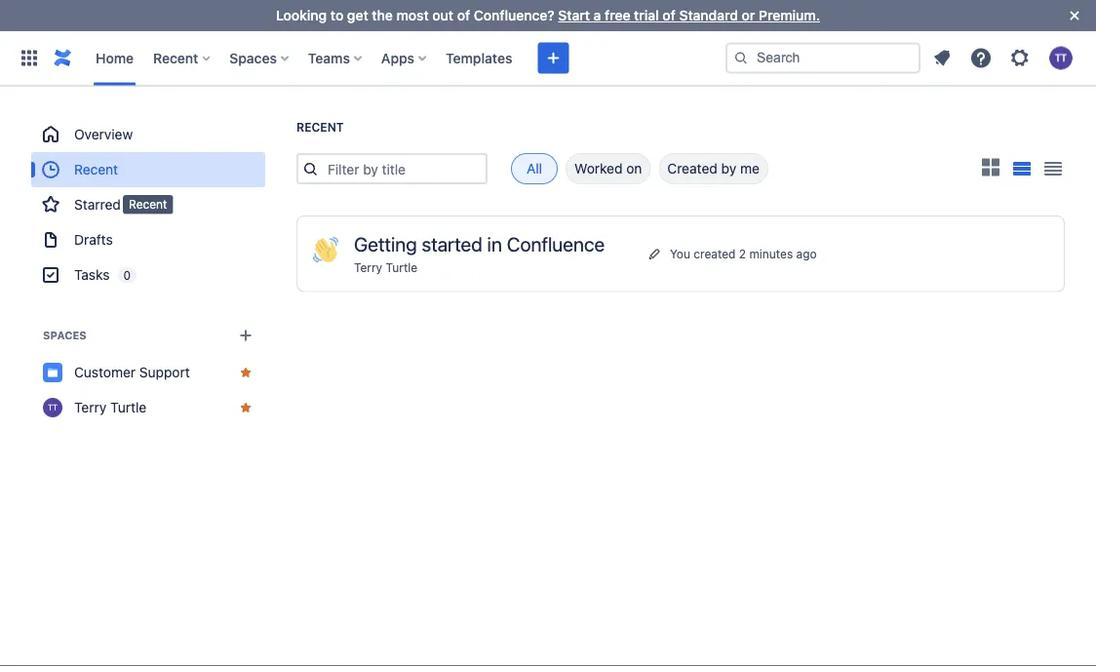 Task type: describe. For each thing, give the bounding box(es) containing it.
drafts
[[74, 232, 113, 248]]

start a free trial of standard or premium. link
[[558, 7, 821, 23]]

compact list image
[[1042, 157, 1066, 181]]

search image
[[734, 50, 749, 66]]

minutes
[[750, 247, 794, 261]]

to
[[331, 7, 344, 23]]

close image
[[1064, 4, 1087, 27]]

created by me
[[668, 161, 760, 177]]

Filter by title field
[[322, 155, 486, 182]]

overview
[[74, 126, 133, 142]]

1 vertical spatial spaces
[[43, 329, 87, 342]]

spaces inside popup button
[[230, 50, 277, 66]]

customer support
[[74, 364, 190, 381]]

drafts link
[[31, 222, 265, 258]]

overview link
[[31, 117, 265, 152]]

getting
[[354, 232, 417, 255]]

customer
[[74, 364, 136, 381]]

created
[[668, 161, 718, 177]]

0 horizontal spatial terry turtle link
[[31, 390, 265, 425]]

your profile and preferences image
[[1050, 46, 1073, 70]]

cards image
[[980, 156, 1003, 179]]

recent down teams
[[297, 121, 344, 134]]

recent button
[[147, 42, 218, 74]]

support
[[139, 364, 190, 381]]

customer support link
[[31, 355, 265, 390]]

spaces button
[[224, 42, 296, 74]]

unstar this space image for terry turtle
[[238, 400, 254, 416]]

1 of from the left
[[457, 7, 470, 23]]

worked on
[[575, 161, 642, 177]]

confluence image
[[51, 46, 74, 70]]

all button
[[511, 153, 558, 184]]

home
[[96, 50, 134, 66]]

recent link
[[31, 152, 265, 187]]

out
[[433, 7, 454, 23]]

recent inside group
[[74, 161, 118, 178]]

or
[[742, 7, 756, 23]]

starred link
[[31, 187, 265, 222]]

teams button
[[302, 42, 370, 74]]

getting started in confluence terry turtle
[[354, 232, 605, 275]]

created
[[694, 247, 736, 261]]

me
[[741, 161, 760, 177]]

free
[[605, 7, 631, 23]]

all
[[527, 161, 543, 177]]

most
[[397, 7, 429, 23]]

group containing overview
[[31, 117, 265, 293]]

standard
[[680, 7, 739, 23]]

tab list containing all
[[488, 153, 769, 184]]



Task type: vqa. For each thing, say whether or not it's contained in the screenshot.
1st the Turtle
no



Task type: locate. For each thing, give the bounding box(es) containing it.
worked
[[575, 161, 623, 177]]

of
[[457, 7, 470, 23], [663, 7, 676, 23]]

1 vertical spatial turtle
[[110, 400, 147, 416]]

ago
[[797, 247, 817, 261]]

premium.
[[759, 7, 821, 23]]

of right trial
[[663, 7, 676, 23]]

confluence?
[[474, 7, 555, 23]]

0 vertical spatial spaces
[[230, 50, 277, 66]]

templates
[[446, 50, 513, 66]]

settings icon image
[[1009, 46, 1032, 70]]

terry turtle link down 'customer support'
[[31, 390, 265, 425]]

unstar this space image for customer support
[[238, 365, 254, 381]]

1 horizontal spatial spaces
[[230, 50, 277, 66]]

templates link
[[440, 42, 518, 74]]

banner
[[0, 31, 1097, 86]]

0
[[123, 268, 131, 282]]

get
[[347, 7, 369, 23]]

by
[[722, 161, 737, 177]]

in
[[487, 232, 502, 255]]

turtle down getting
[[386, 261, 418, 275]]

confluence image
[[51, 46, 74, 70]]

0 vertical spatial terry
[[354, 261, 383, 275]]

started
[[422, 232, 483, 255]]

home link
[[90, 42, 140, 74]]

global element
[[12, 31, 722, 85]]

Search field
[[726, 42, 921, 74]]

0 horizontal spatial turtle
[[110, 400, 147, 416]]

terry turtle link down getting
[[354, 261, 418, 275]]

start
[[558, 7, 590, 23]]

terry turtle
[[74, 400, 147, 416]]

recent
[[153, 50, 198, 66], [297, 121, 344, 134], [74, 161, 118, 178], [129, 198, 167, 211]]

0 vertical spatial unstar this space image
[[238, 365, 254, 381]]

you created 2 minutes ago
[[670, 247, 817, 261]]

1 vertical spatial unstar this space image
[[238, 400, 254, 416]]

:wave: image
[[313, 237, 339, 262]]

a
[[594, 7, 601, 23]]

worked on button
[[566, 153, 651, 184]]

looking to get the most out of confluence? start a free trial of standard or premium.
[[276, 7, 821, 23]]

create image
[[542, 46, 565, 70]]

turtle down 'customer support'
[[110, 400, 147, 416]]

terry down customer
[[74, 400, 107, 416]]

unstar this space image inside terry turtle link
[[238, 400, 254, 416]]

banner containing home
[[0, 31, 1097, 86]]

1 unstar this space image from the top
[[238, 365, 254, 381]]

trial
[[634, 7, 659, 23]]

spaces up customer
[[43, 329, 87, 342]]

apps button
[[376, 42, 434, 74]]

0 vertical spatial turtle
[[386, 261, 418, 275]]

:wave: image
[[313, 237, 339, 262]]

list image
[[1013, 162, 1032, 175]]

group
[[31, 117, 265, 293]]

created by me button
[[659, 153, 769, 184]]

spaces down looking
[[230, 50, 277, 66]]

1 horizontal spatial turtle
[[386, 261, 418, 275]]

2
[[739, 247, 746, 261]]

terry inside the getting started in confluence terry turtle
[[354, 261, 383, 275]]

0 horizontal spatial of
[[457, 7, 470, 23]]

looking
[[276, 7, 327, 23]]

terry turtle link
[[354, 261, 418, 275], [31, 390, 265, 425]]

1 vertical spatial terry
[[74, 400, 107, 416]]

1 horizontal spatial of
[[663, 7, 676, 23]]

spaces
[[230, 50, 277, 66], [43, 329, 87, 342]]

0 horizontal spatial terry
[[74, 400, 107, 416]]

recent up starred
[[74, 161, 118, 178]]

2 unstar this space image from the top
[[238, 400, 254, 416]]

tasks
[[74, 267, 110, 283]]

turtle
[[386, 261, 418, 275], [110, 400, 147, 416]]

recent right home
[[153, 50, 198, 66]]

tab list
[[488, 153, 769, 184]]

1 vertical spatial terry turtle link
[[31, 390, 265, 425]]

teams
[[308, 50, 350, 66]]

confluence
[[507, 232, 605, 255]]

you
[[670, 247, 691, 261]]

recent inside dropdown button
[[153, 50, 198, 66]]

turtle inside the getting started in confluence terry turtle
[[386, 261, 418, 275]]

the
[[372, 7, 393, 23]]

terry down getting
[[354, 261, 383, 275]]

help icon image
[[970, 46, 993, 70]]

1 horizontal spatial terry
[[354, 261, 383, 275]]

0 vertical spatial terry turtle link
[[354, 261, 418, 275]]

terry
[[354, 261, 383, 275], [74, 400, 107, 416]]

apps
[[381, 50, 415, 66]]

recent down recent link
[[129, 198, 167, 211]]

2 of from the left
[[663, 7, 676, 23]]

unstar this space image
[[238, 365, 254, 381], [238, 400, 254, 416]]

create a space image
[[234, 324, 258, 347]]

starred
[[74, 197, 121, 213]]

1 horizontal spatial terry turtle link
[[354, 261, 418, 275]]

appswitcher icon image
[[18, 46, 41, 70]]

of right out
[[457, 7, 470, 23]]

on
[[627, 161, 642, 177]]

notification icon image
[[931, 46, 954, 70]]

unstar this space image inside 'customer support' link
[[238, 365, 254, 381]]

0 horizontal spatial spaces
[[43, 329, 87, 342]]



